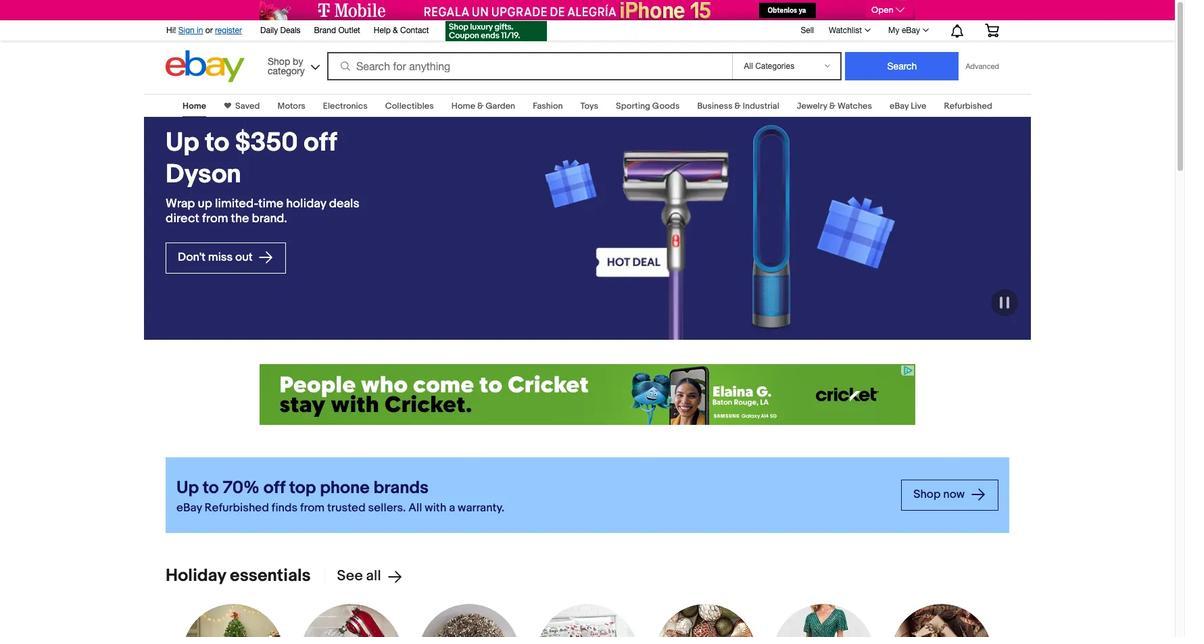 Task type: locate. For each thing, give the bounding box(es) containing it.
$350
[[235, 127, 298, 159]]

daily
[[260, 26, 278, 35]]

daily deals link
[[260, 24, 301, 39]]

1 vertical spatial to
[[205, 127, 229, 159]]

0 vertical spatial from
[[202, 211, 228, 226]]

holiday
[[286, 197, 326, 211]]

0 vertical spatial advertisement region
[[260, 0, 916, 20]]

home left 'saved' link
[[183, 101, 206, 112]]

help & contact link
[[374, 24, 429, 39]]

banner containing please
[[159, 17, 1010, 197]]

business & industrial
[[698, 101, 780, 112]]

fashion
[[533, 101, 563, 112]]

&
[[393, 26, 398, 35], [477, 101, 484, 112], [735, 101, 741, 112], [830, 101, 836, 112]]

from down the "top"
[[300, 502, 325, 515]]

1 vertical spatial advertisement region
[[260, 365, 916, 425]]

category
[[268, 65, 305, 76]]

0 vertical spatial up
[[166, 127, 199, 159]]

open button
[[866, 3, 913, 18]]

brand
[[314, 26, 336, 35]]

shop now link
[[902, 480, 999, 511]]

1 horizontal spatial off
[[304, 127, 337, 159]]

& for watches
[[830, 101, 836, 112]]

ebay inside the up to 70% off top phone brands ebay refurbished finds from trusted sellers. all with a warranty.
[[177, 502, 202, 515]]

sign in link
[[178, 26, 203, 35]]

& right business
[[735, 101, 741, 112]]

notifications.
[[823, 120, 885, 133]]

up left 70%
[[177, 478, 199, 499]]

watchlist
[[829, 26, 862, 35]]

motors
[[278, 101, 306, 112]]

0 vertical spatial in
[[197, 26, 203, 35]]

& for contact
[[393, 26, 398, 35]]

the
[[231, 211, 249, 226]]

2 home from the left
[[452, 101, 476, 112]]

up to 70% off top phone brands ebay refurbished finds from trusted sellers. all with a warranty.
[[177, 478, 505, 515]]

my ebay
[[889, 26, 920, 35]]

up inside the up to 70% off top phone brands ebay refurbished finds from trusted sellers. all with a warranty.
[[177, 478, 199, 499]]

goods
[[653, 101, 680, 112]]

0 horizontal spatial off
[[264, 478, 285, 499]]

sign-
[[836, 104, 861, 116]]

1 home from the left
[[183, 101, 206, 112]]

my ebay link
[[881, 22, 935, 39]]

refurbished down advanced link
[[944, 101, 993, 112]]

sign
[[178, 26, 195, 35]]

register link
[[215, 26, 242, 35]]

industrial
[[743, 101, 780, 112]]

from down up
[[202, 211, 228, 226]]

shop
[[268, 56, 290, 67], [914, 488, 941, 502]]

now
[[944, 488, 965, 502]]

outlet
[[338, 26, 360, 35]]

top
[[289, 478, 316, 499]]

& inside account navigation
[[393, 26, 398, 35]]

to for up to 70% off top phone brands
[[203, 478, 219, 499]]

in left or on the top of the page
[[197, 26, 203, 35]]

up inside up to $350 off dyson wrap up limited-time holiday deals direct from the brand.
[[166, 127, 199, 159]]

to inside the up to 70% off top phone brands ebay refurbished finds from trusted sellers. all with a warranty.
[[203, 478, 219, 499]]

up up wrap
[[166, 127, 199, 159]]

to inside the to view notifications.
[[872, 104, 882, 116]]

your shopping cart image
[[985, 24, 1000, 37]]

collectibles link
[[385, 101, 434, 112]]

& left sign-
[[830, 101, 836, 112]]

sporting goods
[[616, 101, 680, 112]]

shop left by
[[268, 56, 290, 67]]

in
[[197, 26, 203, 35], [861, 104, 869, 116]]

from
[[202, 211, 228, 226], [300, 502, 325, 515]]

to left $350
[[205, 127, 229, 159]]

0 horizontal spatial refurbished
[[205, 502, 269, 515]]

view
[[885, 104, 907, 116]]

brand outlet
[[314, 26, 360, 35]]

ebay inside my ebay link
[[902, 26, 920, 35]]

1 vertical spatial from
[[300, 502, 325, 515]]

1 horizontal spatial from
[[300, 502, 325, 515]]

get the coupon image
[[445, 21, 547, 41]]

business
[[698, 101, 733, 112]]

off inside the up to 70% off top phone brands ebay refurbished finds from trusted sellers. all with a warranty.
[[264, 478, 285, 499]]

advertisement region inside up to $350 off dyson main content
[[260, 365, 916, 425]]

miss
[[208, 251, 233, 264]]

see all
[[337, 568, 381, 586]]

1 vertical spatial off
[[264, 478, 285, 499]]

shop inside shop by category
[[268, 56, 290, 67]]

open
[[872, 5, 894, 16]]

refurbished down 70%
[[205, 502, 269, 515]]

off inside up to $350 off dyson wrap up limited-time holiday deals direct from the brand.
[[304, 127, 337, 159]]

1 vertical spatial ebay
[[890, 101, 909, 112]]

0 vertical spatial to
[[872, 104, 882, 116]]

0 vertical spatial ebay
[[902, 26, 920, 35]]

live
[[911, 101, 927, 112]]

to left 70%
[[203, 478, 219, 499]]

fashion link
[[533, 101, 563, 112]]

finds
[[272, 502, 298, 515]]

1 horizontal spatial home
[[452, 101, 476, 112]]

home
[[183, 101, 206, 112], [452, 101, 476, 112]]

1 vertical spatial in
[[861, 104, 869, 116]]

account navigation
[[159, 17, 1010, 197]]

banner
[[159, 17, 1010, 197]]

to left view
[[872, 104, 882, 116]]

2 vertical spatial to
[[203, 478, 219, 499]]

0 horizontal spatial home
[[183, 101, 206, 112]]

None submit
[[846, 52, 959, 80]]

a
[[449, 502, 455, 515]]

advertisement region
[[260, 0, 916, 20], [260, 365, 916, 425]]

1 vertical spatial up
[[177, 478, 199, 499]]

up to 70% off top phone brands link
[[177, 478, 891, 500]]

sellers.
[[368, 502, 406, 515]]

ebay
[[902, 26, 920, 35], [890, 101, 909, 112], [177, 502, 202, 515]]

0 horizontal spatial from
[[202, 211, 228, 226]]

Search for anything text field
[[329, 53, 730, 79]]

shop inside up to $350 off dyson main content
[[914, 488, 941, 502]]

0 horizontal spatial in
[[197, 26, 203, 35]]

0 vertical spatial off
[[304, 127, 337, 159]]

2 vertical spatial ebay
[[177, 502, 202, 515]]

off down electronics
[[304, 127, 337, 159]]

1 vertical spatial refurbished
[[205, 502, 269, 515]]

0 horizontal spatial shop
[[268, 56, 290, 67]]

from inside up to $350 off dyson wrap up limited-time holiday deals direct from the brand.
[[202, 211, 228, 226]]

off up 'finds'
[[264, 478, 285, 499]]

to inside up to $350 off dyson wrap up limited-time holiday deals direct from the brand.
[[205, 127, 229, 159]]

0 vertical spatial shop
[[268, 56, 290, 67]]

1 horizontal spatial refurbished
[[944, 101, 993, 112]]

refurbished link
[[944, 101, 993, 112]]

holiday essentials
[[166, 566, 311, 587]]

deals
[[280, 26, 301, 35]]

1 horizontal spatial in
[[861, 104, 869, 116]]

in up notifications.
[[861, 104, 869, 116]]

home & garden
[[452, 101, 515, 112]]

all
[[366, 568, 381, 586]]

shop left now
[[914, 488, 941, 502]]

see all link
[[324, 568, 403, 586]]

phone
[[320, 478, 370, 499]]

& right help
[[393, 26, 398, 35]]

1 horizontal spatial shop
[[914, 488, 941, 502]]

2 advertisement region from the top
[[260, 365, 916, 425]]

home left 'garden'
[[452, 101, 476, 112]]

don't miss out link
[[166, 243, 286, 274]]

& left 'garden'
[[477, 101, 484, 112]]

to view notifications.
[[823, 104, 907, 133]]

advanced link
[[959, 53, 1006, 80]]

1 vertical spatial shop
[[914, 488, 941, 502]]



Task type: vqa. For each thing, say whether or not it's contained in the screenshot.
Smoking,
no



Task type: describe. For each thing, give the bounding box(es) containing it.
direct
[[166, 211, 199, 226]]

jewelry & watches
[[797, 101, 872, 112]]

up for up to $350 off dyson
[[166, 127, 199, 159]]

toys link
[[581, 101, 599, 112]]

holiday
[[166, 566, 226, 587]]

shop by category button
[[262, 50, 323, 79]]

deals
[[329, 197, 360, 211]]

refurbished inside the up to 70% off top phone brands ebay refurbished finds from trusted sellers. all with a warranty.
[[205, 502, 269, 515]]

& for industrial
[[735, 101, 741, 112]]

don't miss out
[[178, 251, 255, 264]]

up to $350 off dyson wrap up limited-time holiday deals direct from the brand.
[[166, 127, 360, 226]]

help
[[374, 26, 391, 35]]

daily deals
[[260, 26, 301, 35]]

in for sign
[[197, 26, 203, 35]]

warranty.
[[458, 502, 505, 515]]

or
[[205, 26, 213, 35]]

business & industrial link
[[698, 101, 780, 112]]

toys
[[581, 101, 599, 112]]

70%
[[223, 478, 260, 499]]

wrap
[[166, 197, 195, 211]]

sporting
[[616, 101, 651, 112]]

up to $350 off dyson main content
[[0, 86, 1175, 638]]

to for up to $350 off dyson
[[205, 127, 229, 159]]

don't
[[178, 251, 206, 264]]

from inside the up to 70% off top phone brands ebay refurbished finds from trusted sellers. all with a warranty.
[[300, 502, 325, 515]]

electronics link
[[323, 101, 368, 112]]

collectibles
[[385, 101, 434, 112]]

up for up to 70% off top phone brands
[[177, 478, 199, 499]]

off for 70%
[[264, 478, 285, 499]]

jewelry & watches link
[[797, 101, 872, 112]]

shop for shop now
[[914, 488, 941, 502]]

ebay live link
[[890, 101, 927, 112]]

shop by category
[[268, 56, 305, 76]]

hi!
[[166, 26, 176, 35]]

limited-
[[215, 197, 258, 211]]

0 vertical spatial refurbished
[[944, 101, 993, 112]]

contact
[[400, 26, 429, 35]]

by
[[293, 56, 303, 67]]

up
[[198, 197, 212, 211]]

see
[[337, 568, 363, 586]]

time
[[258, 197, 284, 211]]

ebay live
[[890, 101, 927, 112]]

please sign-in
[[801, 104, 869, 116]]

home for home
[[183, 101, 206, 112]]

electronics
[[323, 101, 368, 112]]

jewelry
[[797, 101, 828, 112]]

in for sign-
[[861, 104, 869, 116]]

advanced
[[966, 62, 1000, 70]]

register
[[215, 26, 242, 35]]

saved
[[235, 101, 260, 112]]

out
[[235, 251, 253, 264]]

hi! sign in or register
[[166, 26, 242, 35]]

brand.
[[252, 211, 287, 226]]

with
[[425, 502, 447, 515]]

up to $350 off dyson link
[[166, 127, 390, 191]]

help & contact
[[374, 26, 429, 35]]

sell
[[801, 25, 814, 35]]

dyson
[[166, 159, 241, 191]]

& for garden
[[477, 101, 484, 112]]

1 advertisement region from the top
[[260, 0, 916, 20]]

shop for shop by category
[[268, 56, 290, 67]]

motors link
[[278, 101, 306, 112]]

watchlist link
[[822, 22, 877, 39]]

off for $350
[[304, 127, 337, 159]]

home & garden link
[[452, 101, 515, 112]]

all
[[409, 502, 422, 515]]

brands
[[374, 478, 429, 499]]

saved link
[[231, 101, 260, 112]]

brand outlet link
[[314, 24, 360, 39]]

holiday essentials link
[[166, 566, 311, 587]]

essentials
[[230, 566, 311, 587]]

trusted
[[327, 502, 366, 515]]

please
[[801, 104, 833, 116]]

home for home & garden
[[452, 101, 476, 112]]

sell link
[[795, 25, 820, 35]]

shop now
[[914, 488, 968, 502]]



